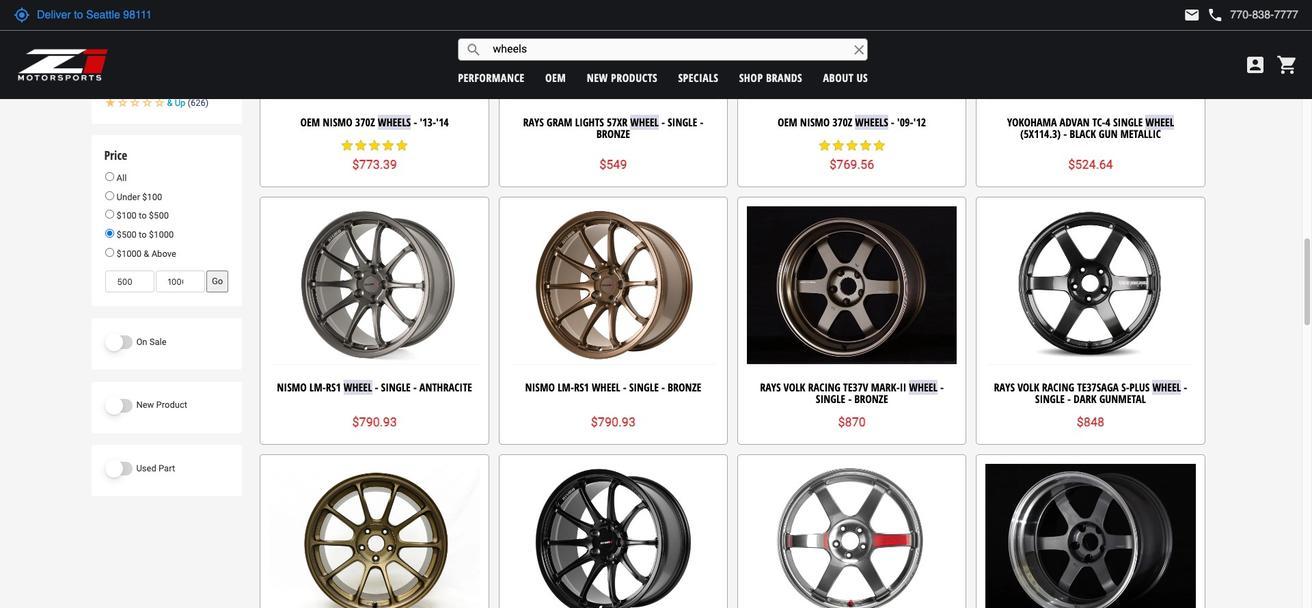 Task type: vqa. For each thing, say whether or not it's contained in the screenshot.


Task type: locate. For each thing, give the bounding box(es) containing it.
1 lm- from the left
[[309, 380, 326, 395]]

2 horizontal spatial bronze
[[854, 392, 888, 407]]

search
[[466, 41, 482, 58]]

0 horizontal spatial products
[[230, 212, 273, 225]]

rays volk racing te37saga s-plus wheel
[[994, 380, 1181, 395]]

0 horizontal spatial $500
[[117, 230, 137, 240]]

$100 to $500
[[114, 211, 169, 221]]

vehicle
[[719, 105, 751, 120], [579, 105, 615, 119]]

part
[[159, 463, 175, 474]]

1 horizontal spatial $100
[[142, 192, 162, 202]]

- single - bronze for wheel
[[596, 114, 704, 142]]

racing left te37v
[[808, 380, 841, 395]]

racing for - single - dark gunmetal
[[1042, 380, 1075, 395]]

& left above
[[144, 248, 149, 259]]

oem link
[[545, 70, 566, 85]]

$100 up $100 to $500
[[142, 192, 162, 202]]

your
[[696, 105, 716, 120]]

tc-
[[1092, 114, 1106, 130]]

0 horizontal spatial oem
[[300, 114, 320, 130]]

$500 up $500 to $1000
[[149, 211, 169, 221]]

1 horizontal spatial bronze
[[668, 380, 701, 395]]

racing for - single - bronze
[[808, 380, 841, 395]]

0 horizontal spatial wheels
[[378, 114, 411, 130]]

0 horizontal spatial $100
[[117, 211, 137, 221]]

None radio
[[106, 191, 114, 200], [106, 210, 114, 219], [106, 191, 114, 200], [106, 210, 114, 219]]

0 horizontal spatial lm-
[[309, 380, 326, 395]]

$1000 down $500 to $1000
[[117, 248, 142, 259]]

entered
[[115, 212, 152, 225]]

$500 to $1000
[[114, 230, 174, 240]]

2 volk from the left
[[1018, 380, 1039, 395]]

0 horizontal spatial vehicle
[[579, 105, 615, 119]]

get
[[27, 212, 44, 225]]

win
[[27, 151, 86, 213]]

- single - bronze up $549
[[596, 114, 704, 142]]

1 racing from the left
[[808, 380, 841, 395]]

oem for oem nismo 370z wheels - '13-'14
[[300, 114, 320, 130]]

370z for - '13-'14
[[355, 114, 375, 130]]

'14
[[436, 114, 449, 130]]

0 horizontal spatial rays
[[523, 114, 544, 130]]

rs1
[[326, 380, 341, 395], [574, 380, 589, 395]]

rays gram lights 57xr wheel
[[523, 114, 659, 130]]

vehicle right no
[[579, 105, 615, 119]]

1 rs1 from the left
[[326, 380, 341, 395]]

new product
[[136, 400, 187, 410]]

new
[[136, 400, 154, 410]]

1 wheels from the left
[[378, 114, 411, 130]]

1 horizontal spatial $790.93
[[591, 415, 636, 429]]

370z
[[355, 114, 375, 130], [833, 114, 853, 130]]

to inside win this 300zx get automatically entered to win with any products purchased!
[[155, 212, 164, 225]]

0 horizontal spatial $1000
[[117, 248, 142, 259]]

1 vertical spatial $500
[[117, 230, 137, 240]]

None radio
[[106, 172, 114, 181], [106, 229, 114, 238], [106, 248, 114, 257], [106, 172, 114, 181], [106, 229, 114, 238], [106, 248, 114, 257]]

0 horizontal spatial racing
[[808, 380, 841, 395]]

0 vertical spatial $500
[[149, 211, 169, 221]]

star star star star star $773.39
[[340, 138, 409, 172]]

2 370z from the left
[[833, 114, 853, 130]]

performance
[[458, 70, 525, 85]]

$870
[[838, 415, 866, 429]]

- single - bronze
[[596, 114, 704, 142], [816, 380, 944, 407]]

products
[[611, 70, 658, 85], [230, 212, 273, 225]]

vehicle inside no vehicle selected! select your vehicle
[[579, 105, 615, 119]]

shop brands link
[[739, 70, 802, 85]]

0 vertical spatial $100
[[142, 192, 162, 202]]

9 star from the left
[[859, 138, 872, 152]]

go button
[[206, 271, 228, 293]]

max number field
[[156, 271, 205, 293]]

4 star from the left
[[381, 138, 395, 152]]

2 racing from the left
[[1042, 380, 1075, 395]]

racing
[[808, 380, 841, 395], [1042, 380, 1075, 395]]

racing left te37saga
[[1042, 380, 1075, 395]]

to for $500
[[139, 211, 147, 221]]

& left up
[[167, 98, 173, 108]]

go
[[212, 276, 223, 286]]

0 horizontal spatial 370z
[[355, 114, 375, 130]]

0 horizontal spatial volk
[[784, 380, 805, 395]]

rays for rays gram lights 57xr
[[523, 114, 544, 130]]

shopping_cart link
[[1273, 54, 1299, 76]]

370z up star star star star star $769.56
[[833, 114, 853, 130]]

1 horizontal spatial volk
[[1018, 380, 1039, 395]]

volk left te37v
[[784, 380, 805, 395]]

1 horizontal spatial rs1
[[574, 380, 589, 395]]

to left win
[[155, 212, 164, 225]]

about
[[823, 70, 854, 85]]

rays for rays volk racing te37saga s-plus
[[994, 380, 1015, 395]]

$1000 up above
[[149, 230, 174, 240]]

under  $100
[[114, 192, 162, 202]]

bronze for rays gram lights 57xr
[[596, 127, 630, 142]]

wheels left '13- at the top left of the page
[[378, 114, 411, 130]]

1 horizontal spatial &
[[167, 98, 173, 108]]

1 vertical spatial $1000
[[117, 248, 142, 259]]

0 horizontal spatial rs1
[[326, 380, 341, 395]]

shop brands
[[739, 70, 802, 85]]

lm-
[[309, 380, 326, 395], [558, 380, 574, 395]]

2 star from the left
[[354, 138, 368, 152]]

$100 down "under"
[[117, 211, 137, 221]]

$790.93 down nismo lm-rs1 wheel - single - anthracite
[[352, 415, 397, 429]]

1 horizontal spatial 370z
[[833, 114, 853, 130]]

shop
[[739, 70, 763, 85]]

bronze for rays volk racing te37v mark-ii
[[854, 392, 888, 407]]

1 horizontal spatial vehicle
[[719, 105, 751, 120]]

300zx
[[170, 151, 268, 213]]

0 horizontal spatial $790.93
[[352, 415, 397, 429]]

single
[[668, 114, 697, 130], [1113, 114, 1143, 130], [381, 380, 411, 395], [629, 380, 659, 395], [816, 392, 846, 407], [1035, 392, 1065, 407]]

1 horizontal spatial rays
[[760, 380, 781, 395]]

0 horizontal spatial - single - bronze
[[596, 114, 704, 142]]

& up 626
[[167, 98, 206, 108]]

oem for oem
[[545, 70, 566, 85]]

0 horizontal spatial bronze
[[596, 127, 630, 142]]

star
[[340, 138, 354, 152], [354, 138, 368, 152], [368, 138, 381, 152], [381, 138, 395, 152], [395, 138, 409, 152], [818, 138, 831, 152], [831, 138, 845, 152], [845, 138, 859, 152], [859, 138, 872, 152], [872, 138, 886, 152]]

2 wheels from the left
[[855, 114, 888, 130]]

2 rs1 from the left
[[574, 380, 589, 395]]

-
[[414, 114, 417, 130], [662, 114, 665, 130], [700, 114, 704, 130], [891, 114, 894, 130], [1064, 127, 1067, 142], [375, 380, 378, 395], [413, 380, 417, 395], [623, 380, 627, 395], [662, 380, 665, 395], [940, 380, 944, 395], [1184, 380, 1187, 395], [848, 392, 852, 407], [1068, 392, 1071, 407]]

'12
[[913, 114, 926, 130]]

wheels left ''09-'
[[855, 114, 888, 130]]

rays for rays volk racing te37v mark-ii
[[760, 380, 781, 395]]

to down the entered
[[139, 230, 147, 240]]

wheel
[[630, 114, 659, 130], [1146, 114, 1174, 130], [344, 380, 372, 395], [592, 380, 620, 395], [909, 380, 938, 395], [1153, 380, 1181, 395]]

$100
[[142, 192, 162, 202], [117, 211, 137, 221]]

1 horizontal spatial wheels
[[855, 114, 888, 130]]

oem for oem nismo 370z wheels - '09-'12
[[778, 114, 798, 130]]

wheels
[[378, 114, 411, 130], [855, 114, 888, 130]]

$790.93 down nismo lm-rs1 wheel - single - bronze
[[591, 415, 636, 429]]

sale
[[149, 337, 166, 347]]

1 horizontal spatial oem
[[545, 70, 566, 85]]

ii
[[900, 380, 906, 395]]

advan
[[1060, 114, 1090, 130]]

1 horizontal spatial $500
[[149, 211, 169, 221]]

2 horizontal spatial oem
[[778, 114, 798, 130]]

used part
[[136, 463, 175, 474]]

1 horizontal spatial lm-
[[558, 380, 574, 395]]

1 vertical spatial - single - bronze
[[816, 380, 944, 407]]

0 horizontal spatial &
[[144, 248, 149, 259]]

new products link
[[587, 70, 658, 85]]

all
[[114, 173, 127, 183]]

1 horizontal spatial racing
[[1042, 380, 1075, 395]]

1 horizontal spatial - single - bronze
[[816, 380, 944, 407]]

nismo lm-rs1 wheel - single - bronze
[[525, 380, 701, 395]]

0 vertical spatial - single - bronze
[[596, 114, 704, 142]]

$769.56
[[830, 157, 874, 172]]

to
[[139, 211, 147, 221], [155, 212, 164, 225], [139, 230, 147, 240]]

mail
[[1184, 7, 1200, 23]]

te37v
[[843, 380, 868, 395]]

1 volk from the left
[[784, 380, 805, 395]]

black
[[1070, 127, 1096, 142]]

products up selected!
[[611, 70, 658, 85]]

$500 down the entered
[[117, 230, 137, 240]]

lm- for nismo lm-rs1 wheel - single - bronze
[[558, 380, 574, 395]]

$790.93
[[352, 415, 397, 429], [591, 415, 636, 429]]

1 vertical spatial products
[[230, 212, 273, 225]]

- single - bronze up $870
[[816, 380, 944, 407]]

1 vertical spatial &
[[144, 248, 149, 259]]

2 horizontal spatial rays
[[994, 380, 1015, 395]]

370z up "star star star star star $773.39"
[[355, 114, 375, 130]]

wheels for - '13-'14
[[378, 114, 411, 130]]

1 $790.93 from the left
[[352, 415, 397, 429]]

select
[[666, 105, 693, 120]]

0 vertical spatial products
[[611, 70, 658, 85]]

vehicle right your
[[719, 105, 751, 120]]

$1000 & above
[[114, 248, 176, 259]]

oem
[[545, 70, 566, 85], [300, 114, 320, 130], [778, 114, 798, 130]]

1 370z from the left
[[355, 114, 375, 130]]

2 $790.93 from the left
[[591, 415, 636, 429]]

0 vertical spatial $1000
[[149, 230, 174, 240]]

to up $500 to $1000
[[139, 211, 147, 221]]

rays
[[523, 114, 544, 130], [760, 380, 781, 395], [994, 380, 1015, 395]]

products right any
[[230, 212, 273, 225]]

7 star from the left
[[831, 138, 845, 152]]

to for $1000
[[139, 230, 147, 240]]

metallic
[[1120, 127, 1161, 142]]

nismo
[[323, 114, 353, 130], [800, 114, 830, 130], [277, 380, 307, 395], [525, 380, 555, 395]]

1 horizontal spatial products
[[611, 70, 658, 85]]

2 lm- from the left
[[558, 380, 574, 395]]

gram
[[547, 114, 572, 130]]

1 horizontal spatial $1000
[[149, 230, 174, 240]]

volk left dark
[[1018, 380, 1039, 395]]

brands
[[766, 70, 802, 85]]



Task type: describe. For each thing, give the bounding box(es) containing it.
selected!
[[618, 105, 665, 119]]

about us
[[823, 70, 868, 85]]

8 star from the left
[[845, 138, 859, 152]]

performance link
[[458, 70, 525, 85]]

anthracite
[[420, 380, 472, 395]]

on
[[136, 337, 147, 347]]

- single - bronze for mark-
[[816, 380, 944, 407]]

with
[[187, 212, 207, 225]]

my_location
[[14, 7, 30, 23]]

s-
[[1122, 380, 1130, 395]]

new products
[[587, 70, 658, 85]]

1 star from the left
[[340, 138, 354, 152]]

- inside yokohama advan tc-4 single wheel (5x114.3) - black gun metallic
[[1064, 127, 1067, 142]]

phone
[[1207, 7, 1224, 23]]

- single - dark gunmetal
[[1035, 380, 1187, 407]]

4
[[1106, 114, 1111, 130]]

$549
[[599, 157, 627, 172]]

win this 300zx get automatically entered to win with any products purchased! image
[[0, 126, 1312, 552]]

6 star from the left
[[818, 138, 831, 152]]

0 vertical spatial &
[[167, 98, 173, 108]]

10 star from the left
[[872, 138, 886, 152]]

win this 300zx get automatically entered to win with any products purchased!
[[27, 151, 329, 225]]

automatically
[[47, 212, 112, 225]]

gunmetal
[[1099, 392, 1146, 407]]

rs1 for nismo lm-rs1 wheel - single - bronze
[[574, 380, 589, 395]]

'09-
[[897, 114, 913, 130]]

57xr
[[607, 114, 628, 130]]

single inside - single - dark gunmetal
[[1035, 392, 1065, 407]]

single inside yokohama advan tc-4 single wheel (5x114.3) - black gun metallic
[[1113, 114, 1143, 130]]

specials
[[678, 70, 719, 85]]

nismo lm-rs1 wheel - single - anthracite
[[277, 380, 472, 395]]

wheels for - '09-'12
[[855, 114, 888, 130]]

no vehicle selected! select your vehicle
[[561, 105, 751, 120]]

about us link
[[823, 70, 868, 85]]

rs1 for nismo lm-rs1 wheel - single - anthracite
[[326, 380, 341, 395]]

yokohama advan tc-4 single wheel (5x114.3) - black gun metallic
[[1007, 114, 1174, 142]]

$790.93 for nismo lm-rs1 wheel - single - bronze
[[591, 415, 636, 429]]

price
[[104, 147, 127, 164]]

new
[[587, 70, 608, 85]]

370z for - '09-'12
[[833, 114, 853, 130]]

plus
[[1130, 380, 1150, 395]]

yokohama
[[1007, 114, 1057, 130]]

gun
[[1099, 127, 1118, 142]]

mail link
[[1184, 7, 1200, 23]]

volk for - single - bronze
[[784, 380, 805, 395]]

products inside win this 300zx get automatically entered to win with any products purchased!
[[230, 212, 273, 225]]

(5x114.3)
[[1020, 127, 1061, 142]]

3 star from the left
[[368, 138, 381, 152]]

phone link
[[1207, 7, 1299, 23]]

up
[[175, 98, 185, 108]]

'13-
[[420, 114, 436, 130]]

under
[[117, 192, 140, 202]]

close
[[851, 41, 867, 58]]

product
[[156, 400, 187, 410]]

min number field
[[106, 271, 155, 293]]

account_box
[[1245, 54, 1266, 76]]

no
[[561, 105, 576, 119]]

specials link
[[678, 70, 719, 85]]

wheel inside yokohama advan tc-4 single wheel (5x114.3) - black gun metallic
[[1146, 114, 1174, 130]]

1 vertical spatial $100
[[117, 211, 137, 221]]

$848
[[1077, 415, 1105, 429]]

5 star from the left
[[395, 138, 409, 152]]

te37saga
[[1077, 380, 1119, 395]]

select your vehicle link
[[666, 105, 751, 120]]

shopping_cart
[[1277, 54, 1299, 76]]

us
[[857, 70, 868, 85]]

mail phone
[[1184, 7, 1224, 23]]

any
[[210, 212, 227, 225]]

626
[[191, 98, 206, 108]]

used
[[136, 463, 156, 474]]

oem nismo 370z wheels - '13-'14
[[300, 114, 449, 130]]

on sale
[[136, 337, 166, 347]]

dark
[[1074, 392, 1097, 407]]

purchased!
[[275, 212, 329, 225]]

win
[[167, 212, 184, 225]]

star star star star star $769.56
[[818, 138, 886, 172]]

above
[[151, 248, 176, 259]]

oem nismo 370z wheels - '09-'12
[[778, 114, 926, 130]]

$790.93 for nismo lm-rs1
[[352, 415, 397, 429]]

z1 motorsports logo image
[[17, 48, 109, 82]]

volk for - single - dark gunmetal
[[1018, 380, 1039, 395]]

lights
[[575, 114, 604, 130]]

this
[[96, 151, 161, 213]]

mark-
[[871, 380, 900, 395]]

Search search field
[[482, 39, 851, 60]]

account_box link
[[1241, 54, 1270, 76]]

lm- for nismo lm-rs1 wheel - single - anthracite
[[309, 380, 326, 395]]

$773.39
[[352, 157, 397, 172]]



